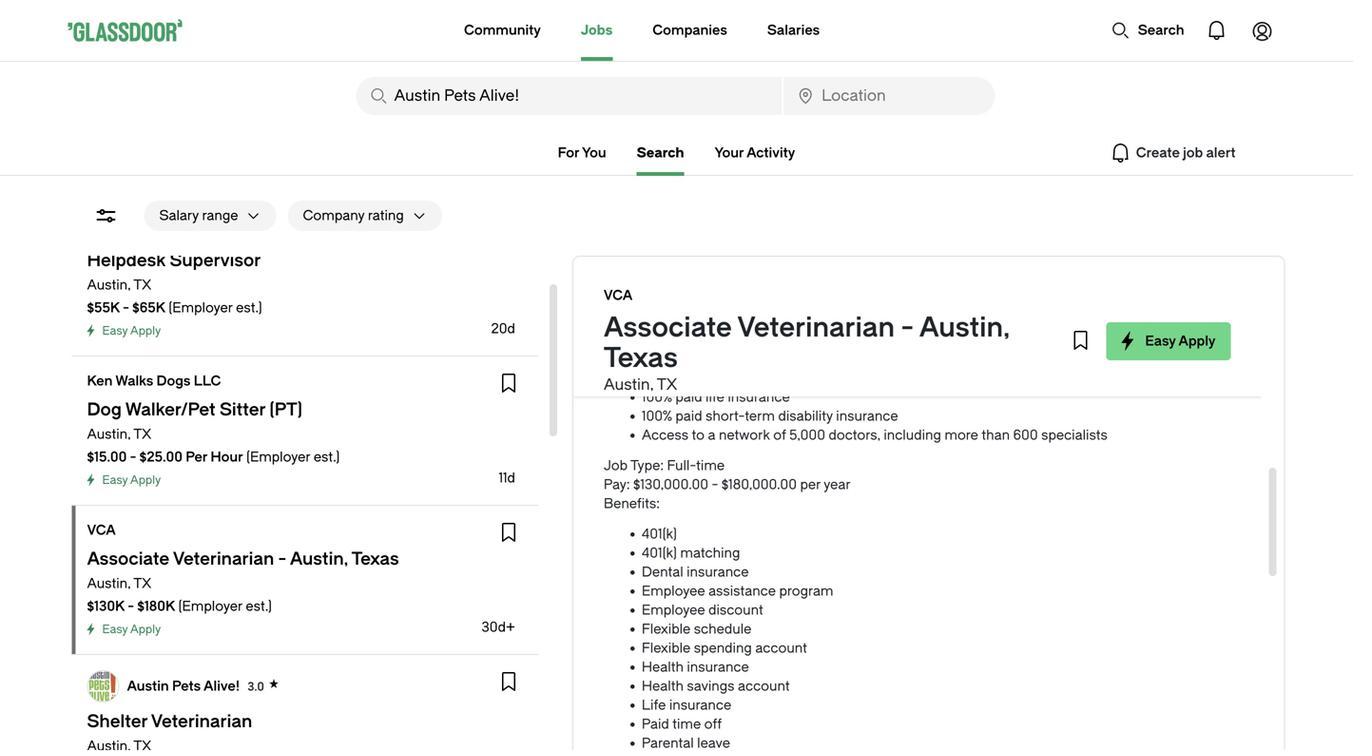 Task type: vqa. For each thing, say whether or not it's contained in the screenshot.
$65K's -
yes



Task type: locate. For each thing, give the bounding box(es) containing it.
easy apply down $180k
[[102, 623, 161, 636]]

off
[[704, 717, 722, 732]]

than
[[982, 427, 1010, 443]]

vca associate veterinarian - austin, texas austin, tx
[[604, 288, 1010, 394]]

$180k
[[137, 599, 175, 614]]

salary range
[[159, 208, 238, 223]]

1 vertical spatial employee
[[642, 602, 705, 618]]

easy down gp
[[1145, 333, 1176, 349]]

none field search location
[[784, 77, 995, 115]]

1 horizontal spatial to
[[692, 427, 705, 443]]

life
[[642, 698, 666, 713]]

austin, for austin, tx $15.00 - $25.00 per hour (employer est.)
[[87, 427, 131, 442]]

a down short-
[[708, 427, 716, 443]]

spending
[[694, 640, 752, 656]]

austin, up $15.00
[[87, 427, 131, 442]]

paid left life
[[676, 389, 702, 405]]

dogs
[[156, 373, 191, 389]]

0 vertical spatial flexible
[[642, 621, 691, 637]]

account
[[755, 640, 807, 656], [738, 679, 790, 694]]

vca up the additional
[[604, 288, 633, 303]]

community
[[464, 22, 541, 38]]

paid
[[676, 370, 702, 386], [676, 389, 702, 405], [676, 408, 702, 424]]

austin, tx $55k - $65k (employer est.)
[[87, 277, 262, 316]]

own
[[883, 351, 910, 367]]

20d
[[491, 321, 515, 337]]

time
[[696, 458, 725, 474], [673, 717, 701, 732]]

health
[[642, 659, 684, 675], [642, 679, 684, 694]]

flexible left schedule
[[642, 621, 691, 637]]

tx inside austin, tx $130k - $180k (employer est.)
[[133, 576, 151, 591]]

vca inside vca associate veterinarian - austin, texas austin, tx
[[604, 288, 633, 303]]

mentee
[[991, 252, 1039, 268]]

including
[[884, 427, 941, 443]]

- right the $130k
[[128, 599, 134, 614]]

(employer
[[169, 300, 233, 316], [246, 449, 310, 465], [178, 599, 242, 614]]

easy inside easy apply button
[[1145, 333, 1176, 349]]

2 horizontal spatial vca
[[642, 252, 670, 268]]

30d+
[[482, 620, 515, 635]]

mentorship
[[746, 252, 818, 268]]

1 employee from the top
[[642, 583, 705, 599]]

a right in
[[1123, 252, 1131, 268]]

to right up
[[663, 351, 676, 367]]

pet
[[713, 351, 734, 367]]

1 vertical spatial health
[[642, 679, 684, 694]]

2 vertical spatial est.)
[[246, 599, 272, 614]]

account right spending
[[755, 640, 807, 656]]

llc
[[194, 373, 221, 389]]

for you
[[558, 145, 606, 161]]

austin, inside austin, tx $130k - $180k (employer est.)
[[87, 576, 131, 591]]

professional
[[706, 370, 783, 386]]

est.)
[[236, 300, 262, 316], [314, 449, 340, 465], [246, 599, 272, 614]]

austin, inside austin, tx $55k - $65k (employer est.)
[[87, 277, 131, 293]]

$130k
[[87, 599, 125, 614]]

benefits:
[[604, 496, 660, 512]]

participate
[[892, 252, 959, 268]]

1 paid from the top
[[676, 370, 702, 386]]

1 vertical spatial 401(k)
[[642, 545, 677, 561]]

austin, up pets
[[919, 312, 1010, 344]]

2 health from the top
[[642, 679, 684, 694]]

2 employee from the top
[[642, 602, 705, 618]]

2 vertical spatial paid
[[676, 408, 702, 424]]

-
[[123, 300, 129, 316], [901, 312, 914, 344], [130, 449, 136, 465], [712, 477, 718, 493], [128, 599, 134, 614]]

activity
[[747, 145, 795, 161]]

austin, up the $130k
[[87, 576, 131, 591]]

tx for austin, tx $15.00 - $25.00 per hour (employer est.)
[[133, 427, 151, 442]]

- inside austin, tx $55k - $65k (employer est.)
[[123, 300, 129, 316]]

account right 'savings'
[[738, 679, 790, 694]]

1 vertical spatial time
[[673, 717, 701, 732]]

easy apply
[[102, 324, 161, 338], [1145, 333, 1216, 349], [102, 474, 161, 487], [102, 623, 161, 636]]

austin, inside austin, tx $15.00 - $25.00 per hour (employer est.)
[[87, 427, 131, 442]]

network
[[719, 427, 770, 443]]

0 horizontal spatial or
[[1043, 252, 1056, 268]]

time up $130,000.00
[[696, 458, 725, 474]]

time inside 401(k) 401(k) matching dental insurance employee assistance program employee discount flexible schedule flexible spending account health insurance health savings account life insurance paid time off
[[673, 717, 701, 732]]

hour
[[211, 449, 243, 465]]

- inside austin, tx $15.00 - $25.00 per hour (employer est.)
[[130, 449, 136, 465]]

apply down er
[[1179, 333, 1216, 349]]

2 vertical spatial (employer
[[178, 599, 242, 614]]

texas
[[604, 342, 678, 374]]

1 vertical spatial to
[[692, 427, 705, 443]]

- right $130,000.00
[[712, 477, 718, 493]]

vca up setting
[[642, 252, 670, 268]]

tx up $25.00
[[133, 427, 151, 442]]

0 horizontal spatial search
[[637, 145, 684, 161]]

(employer right the $65k
[[169, 300, 233, 316]]

0 vertical spatial account
[[755, 640, 807, 656]]

community link
[[464, 0, 541, 61]]

2 horizontal spatial a
[[1123, 252, 1131, 268]]

schedule
[[694, 621, 752, 637]]

0 vertical spatial 401(k)
[[642, 526, 677, 542]]

2 flexible from the top
[[642, 640, 691, 656]]

–
[[880, 252, 888, 268]]

flexible
[[642, 621, 691, 637], [642, 640, 691, 656]]

- right the $55k
[[123, 300, 129, 316]]

apply down $180k
[[130, 623, 161, 636]]

easy
[[102, 324, 128, 338], [1145, 333, 1176, 349], [102, 474, 128, 487], [102, 623, 128, 636]]

paid up access in the bottom of the page
[[676, 408, 702, 424]]

- up own
[[901, 312, 914, 344]]

2 or from the left
[[1157, 252, 1170, 268]]

0 vertical spatial time
[[696, 458, 725, 474]]

insurance
[[728, 389, 790, 405], [836, 408, 898, 424], [687, 564, 749, 580], [687, 659, 749, 675], [669, 698, 731, 713]]

1 horizontal spatial vca
[[604, 288, 633, 303]]

pets
[[172, 678, 201, 694]]

100%
[[679, 351, 710, 367], [642, 370, 672, 386], [642, 389, 672, 405], [642, 408, 672, 424]]

0 horizontal spatial a
[[708, 427, 716, 443]]

0 horizontal spatial none field
[[356, 77, 782, 115]]

0 horizontal spatial to
[[663, 351, 676, 367]]

austin,
[[87, 277, 131, 293], [919, 312, 1010, 344], [604, 376, 654, 394], [87, 427, 131, 442], [87, 576, 131, 591]]

type:
[[631, 458, 664, 474]]

life
[[706, 389, 725, 405]]

tx up $180k
[[133, 576, 151, 591]]

0 vertical spatial health
[[642, 659, 684, 675]]

- inside austin, tx $130k - $180k (employer est.)
[[128, 599, 134, 614]]

1 vertical spatial paid
[[676, 389, 702, 405]]

(employer right $180k
[[178, 599, 242, 614]]

easy down the $130k
[[102, 623, 128, 636]]

associate
[[604, 312, 732, 344]]

2 vertical spatial vca
[[87, 523, 116, 538]]

0 vertical spatial paid
[[676, 370, 702, 386]]

est.) inside austin, tx $55k - $65k (employer est.)
[[236, 300, 262, 316]]

tx
[[133, 277, 151, 293], [657, 376, 677, 394], [133, 427, 151, 442], [133, 576, 151, 591]]

to right access in the bottom of the page
[[692, 427, 705, 443]]

time left off
[[673, 717, 701, 732]]

2 401(k) from the top
[[642, 545, 677, 561]]

or left mentor
[[1043, 252, 1056, 268]]

salary
[[159, 208, 199, 223]]

tx inside austin, tx $15.00 - $25.00 per hour (employer est.)
[[133, 427, 151, 442]]

per
[[186, 449, 207, 465]]

(employer inside austin, tx $130k - $180k (employer est.)
[[178, 599, 242, 614]]

- inside vca associate veterinarian - austin, texas austin, tx
[[901, 312, 914, 344]]

vca inside the vca academy's mentorship program – participate as a mentee or mentor in a gp or er setting
[[642, 252, 670, 268]]

tx inside austin, tx $55k - $65k (employer est.)
[[133, 277, 151, 293]]

flexible left spending
[[642, 640, 691, 656]]

1 vertical spatial flexible
[[642, 640, 691, 656]]

1 horizontal spatial none field
[[784, 77, 995, 115]]

tx up the $65k
[[133, 277, 151, 293]]

None field
[[356, 77, 782, 115], [784, 77, 995, 115]]

pets
[[913, 351, 941, 367]]

easy apply down $15.00
[[102, 474, 161, 487]]

easy apply down er
[[1145, 333, 1216, 349]]

2 none field from the left
[[784, 77, 995, 115]]

search
[[1138, 22, 1184, 38], [637, 145, 684, 161]]

1 none field from the left
[[356, 77, 782, 115]]

employee
[[642, 583, 705, 599], [642, 602, 705, 618]]

est.) inside austin, tx $15.00 - $25.00 per hour (employer est.)
[[314, 449, 340, 465]]

salaries link
[[767, 0, 820, 61]]

1 health from the top
[[642, 659, 684, 675]]

insurance up doctors,
[[836, 408, 898, 424]]

0 vertical spatial search
[[1138, 22, 1184, 38]]

austin, up the $55k
[[87, 277, 131, 293]]

up to 100% pet care discount for your own pets 100% paid professional liability coverage 100% paid life insurance 100% paid short-term disability insurance access to a network of 5,000 doctors, including more than 600 specialists
[[642, 351, 1108, 443]]

a right as
[[980, 252, 987, 268]]

additional benefits
[[604, 321, 724, 337]]

1 horizontal spatial search
[[1138, 22, 1184, 38]]

0 vertical spatial est.)
[[236, 300, 262, 316]]

401(k)
[[642, 526, 677, 542], [642, 545, 677, 561]]

- right $15.00
[[130, 449, 136, 465]]

more
[[945, 427, 978, 443]]

0 horizontal spatial vca
[[87, 523, 116, 538]]

(employer inside austin, tx $15.00 - $25.00 per hour (employer est.)
[[246, 449, 310, 465]]

apply inside button
[[1179, 333, 1216, 349]]

0 vertical spatial vca
[[642, 252, 670, 268]]

1 horizontal spatial or
[[1157, 252, 1170, 268]]

vca down $15.00
[[87, 523, 116, 538]]

est.) for austin, tx $55k - $65k (employer est.)
[[236, 300, 262, 316]]

paid down benefits
[[676, 370, 702, 386]]

or
[[1043, 252, 1056, 268], [1157, 252, 1170, 268]]

est.) inside austin, tx $130k - $180k (employer est.)
[[246, 599, 272, 614]]

(employer for austin, tx $130k - $180k (employer est.)
[[178, 599, 242, 614]]

or left er
[[1157, 252, 1170, 268]]

for you link
[[558, 145, 606, 161]]

0 vertical spatial (employer
[[169, 300, 233, 316]]

austin, tx $130k - $180k (employer est.)
[[87, 576, 272, 614]]

(employer inside austin, tx $55k - $65k (employer est.)
[[169, 300, 233, 316]]

program
[[779, 583, 834, 599]]

austin, for austin, tx $55k - $65k (employer est.)
[[87, 277, 131, 293]]

Search keyword field
[[356, 77, 782, 115]]

0 vertical spatial employee
[[642, 583, 705, 599]]

1 vertical spatial est.)
[[314, 449, 340, 465]]

1 vertical spatial (employer
[[246, 449, 310, 465]]

tx down up
[[657, 376, 677, 394]]

insurance down spending
[[687, 659, 749, 675]]

a
[[980, 252, 987, 268], [1123, 252, 1131, 268], [708, 427, 716, 443]]

liability
[[787, 370, 830, 386]]

est.) for austin, tx $130k - $180k (employer est.)
[[246, 599, 272, 614]]

(employer right hour
[[246, 449, 310, 465]]

1 vertical spatial vca
[[604, 288, 633, 303]]

pay:
[[604, 477, 630, 493]]

in
[[1109, 252, 1120, 268]]

austin, down texas
[[604, 376, 654, 394]]

time inside the job type: full-time pay: $130,000.00 - $180,000.00 per year benefits:
[[696, 458, 725, 474]]

tx for austin, tx $55k - $65k (employer est.)
[[133, 277, 151, 293]]

1 vertical spatial search
[[637, 145, 684, 161]]



Task type: describe. For each thing, give the bounding box(es) containing it.
austin, tx $15.00 - $25.00 per hour (employer est.)
[[87, 427, 340, 465]]

your activity link
[[715, 145, 795, 161]]

apply down the $65k
[[130, 324, 161, 338]]

specialists
[[1041, 427, 1108, 443]]

vca for associate
[[604, 288, 633, 303]]

rating
[[368, 208, 404, 223]]

veterinarian
[[737, 312, 895, 344]]

5,000
[[789, 427, 825, 443]]

mentor
[[1059, 252, 1105, 268]]

company rating button
[[288, 201, 404, 231]]

additional
[[604, 321, 668, 337]]

easy apply inside button
[[1145, 333, 1216, 349]]

1 or from the left
[[1043, 252, 1056, 268]]

- for $180k
[[128, 599, 134, 614]]

your activity
[[715, 145, 795, 161]]

$15.00
[[87, 449, 127, 465]]

companies link
[[653, 0, 727, 61]]

$55k
[[87, 300, 120, 316]]

company rating
[[303, 208, 404, 223]]

jobs
[[581, 22, 613, 38]]

companies
[[653, 22, 727, 38]]

program
[[821, 252, 876, 268]]

open filter menu image
[[95, 204, 117, 227]]

easy apply down the $65k
[[102, 324, 161, 338]]

job type: full-time pay: $130,000.00 - $180,000.00 per year benefits:
[[604, 458, 851, 512]]

doctors,
[[829, 427, 880, 443]]

salaries
[[767, 22, 820, 38]]

austin pets alive!
[[127, 678, 240, 694]]

$180,000.00
[[722, 477, 797, 493]]

up
[[642, 351, 660, 367]]

full-
[[667, 458, 696, 474]]

vca for academy's
[[642, 252, 670, 268]]

apply down $25.00
[[130, 474, 161, 487]]

you
[[582, 145, 606, 161]]

search link
[[637, 145, 684, 176]]

jobs link
[[581, 0, 613, 61]]

tx inside vca associate veterinarian - austin, texas austin, tx
[[657, 376, 677, 394]]

insurance down matching
[[687, 564, 749, 580]]

as
[[962, 252, 977, 268]]

er
[[1173, 252, 1192, 268]]

insurance down 'savings'
[[669, 698, 731, 713]]

range
[[202, 208, 238, 223]]

1 horizontal spatial a
[[980, 252, 987, 268]]

gp
[[1134, 252, 1153, 268]]

Search location field
[[784, 77, 995, 115]]

austin
[[127, 678, 169, 694]]

insurance up "term"
[[728, 389, 790, 405]]

academy's
[[673, 252, 743, 268]]

1 flexible from the top
[[642, 621, 691, 637]]

access
[[642, 427, 689, 443]]

walks
[[115, 373, 153, 389]]

term
[[745, 408, 775, 424]]

$65k
[[132, 300, 165, 316]]

ken
[[87, 373, 113, 389]]

600
[[1013, 427, 1038, 443]]

$25.00
[[139, 449, 183, 465]]

3 paid from the top
[[676, 408, 702, 424]]

- for austin,
[[901, 312, 914, 344]]

your
[[715, 145, 744, 161]]

paid
[[642, 717, 669, 732]]

job
[[604, 458, 628, 474]]

- for $25.00
[[130, 449, 136, 465]]

2 paid from the top
[[676, 389, 702, 405]]

a inside the up to 100% pet care discount for your own pets 100% paid professional liability coverage 100% paid life insurance 100% paid short-term disability insurance access to a network of 5,000 doctors, including more than 600 specialists
[[708, 427, 716, 443]]

matching
[[680, 545, 740, 561]]

1 vertical spatial account
[[738, 679, 790, 694]]

austin, for austin, tx $130k - $180k (employer est.)
[[87, 576, 131, 591]]

easy down the $55k
[[102, 324, 128, 338]]

$130,000.00
[[633, 477, 709, 493]]

short-
[[706, 408, 745, 424]]

salary range button
[[144, 201, 238, 231]]

1 401(k) from the top
[[642, 526, 677, 542]]

your
[[852, 351, 880, 367]]

vca academy's mentorship program – participate as a mentee or mentor in a gp or er setting
[[642, 252, 1192, 287]]

company
[[303, 208, 365, 223]]

discount
[[771, 351, 828, 367]]

jobs list element
[[72, 194, 550, 751]]

search button
[[1102, 11, 1194, 49]]

care
[[737, 351, 768, 367]]

setting
[[642, 271, 685, 287]]

disability
[[778, 408, 833, 424]]

(employer for austin, tx $55k - $65k (employer est.)
[[169, 300, 233, 316]]

assistance
[[709, 583, 776, 599]]

none field search keyword
[[356, 77, 782, 115]]

coverage
[[833, 370, 892, 386]]

dental
[[642, 564, 683, 580]]

tx for austin, tx $130k - $180k (employer est.)
[[133, 576, 151, 591]]

- for $65k
[[123, 300, 129, 316]]

3.0
[[247, 680, 264, 693]]

austin pets alive! logo image
[[88, 671, 118, 702]]

easy apply button
[[1106, 322, 1231, 360]]

0 vertical spatial to
[[663, 351, 676, 367]]

vca inside jobs list element
[[87, 523, 116, 538]]

discount
[[709, 602, 763, 618]]

easy down $15.00
[[102, 474, 128, 487]]

for
[[558, 145, 579, 161]]

for
[[832, 351, 849, 367]]

- inside the job type: full-time pay: $130,000.00 - $180,000.00 per year benefits:
[[712, 477, 718, 493]]

benefits
[[671, 321, 724, 337]]

11d
[[499, 470, 515, 486]]

alive!
[[204, 678, 240, 694]]

search inside button
[[1138, 22, 1184, 38]]

401(k) 401(k) matching dental insurance employee assistance program employee discount flexible schedule flexible spending account health insurance health savings account life insurance paid time off
[[642, 526, 834, 732]]

per
[[800, 477, 821, 493]]



